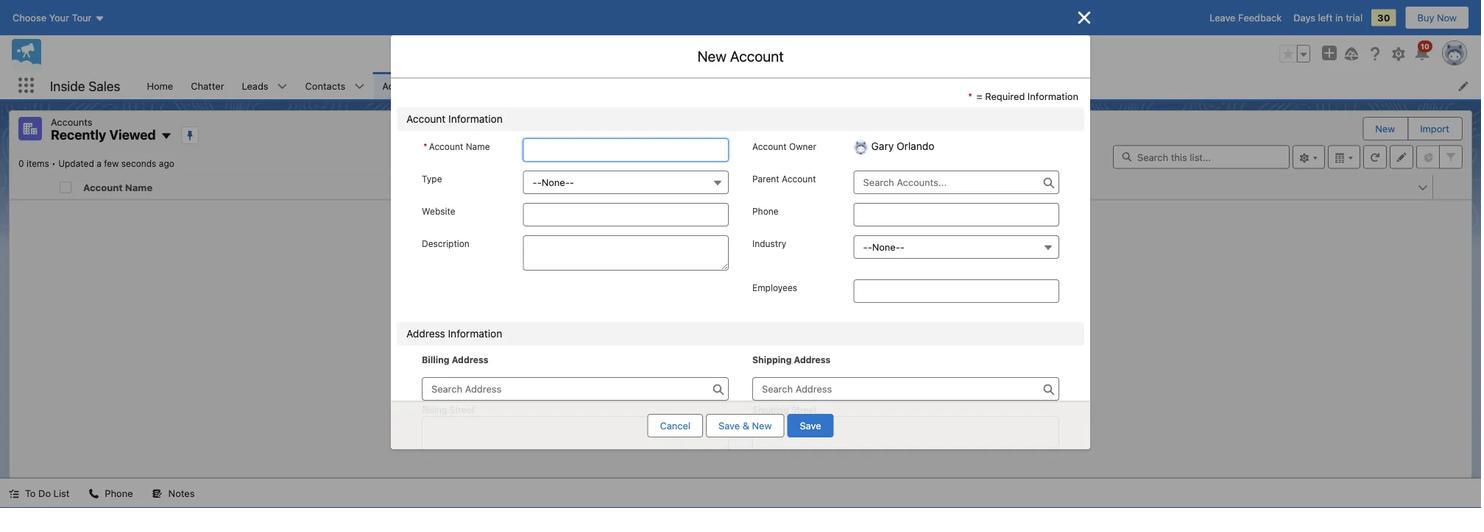 Task type: describe. For each thing, give the bounding box(es) containing it.
cancel button
[[647, 414, 703, 438]]

none search field inside 'recently viewed|accounts|list view' element
[[1113, 145, 1290, 169]]

chatter link
[[182, 72, 233, 99]]

home link
[[138, 72, 182, 99]]

notes
[[168, 488, 195, 499]]

list
[[53, 488, 69, 499]]

in
[[1335, 12, 1343, 23]]

to
[[25, 488, 36, 499]]

haven't
[[665, 314, 698, 325]]

buy now button
[[1405, 6, 1469, 29]]

account inside button
[[987, 182, 1027, 193]]

* for * account name
[[423, 141, 427, 152]]

recently viewed status
[[18, 159, 58, 169]]

0
[[18, 159, 24, 169]]

do
[[38, 488, 51, 499]]

owner for account owner alias
[[1029, 182, 1060, 193]]

* for * = required information
[[968, 91, 972, 102]]

new button
[[1364, 118, 1407, 140]]

leave
[[1210, 12, 1236, 23]]

account name
[[83, 182, 153, 193]]

recently.
[[797, 314, 835, 325]]

leave feedback link
[[1210, 12, 1282, 23]]

* = required information
[[968, 91, 1078, 102]]

account owner
[[752, 141, 816, 152]]

description
[[422, 239, 470, 249]]

billing address
[[422, 355, 488, 365]]

contacts list item
[[296, 72, 373, 99]]

chatter
[[191, 80, 224, 91]]

street for shipping street
[[791, 405, 817, 415]]

•
[[52, 159, 56, 169]]

action element
[[1433, 176, 1471, 200]]

shipping for shipping address
[[752, 405, 789, 415]]

address information
[[406, 328, 502, 340]]

you
[[646, 314, 663, 325]]

billing street
[[422, 405, 475, 415]]

Industry button
[[854, 236, 1059, 259]]

search...
[[599, 48, 639, 59]]

feedback
[[1238, 12, 1282, 23]]

0 vertical spatial phone button
[[529, 176, 965, 199]]

save for save
[[800, 421, 821, 432]]

buy now
[[1417, 12, 1457, 23]]

leads list item
[[233, 72, 296, 99]]

account owner alias element
[[981, 176, 1442, 200]]

2 horizontal spatial phone
[[752, 206, 779, 216]]

0 horizontal spatial phone
[[105, 488, 133, 499]]

type --none--
[[422, 174, 574, 188]]

Billing Street text field
[[422, 417, 729, 452]]

cell inside 'recently viewed|accounts|list view' element
[[54, 176, 77, 200]]

billing for billing street
[[422, 405, 447, 415]]

search address text field for billing address
[[422, 378, 729, 401]]

address for shipping
[[794, 355, 831, 365]]

accounts inside list item
[[382, 80, 424, 91]]

required
[[985, 91, 1025, 102]]

items
[[26, 159, 49, 169]]

save & new
[[718, 421, 772, 432]]

item number element
[[10, 176, 54, 200]]

Phone text field
[[854, 203, 1059, 227]]

few
[[104, 159, 119, 169]]

recently viewed|accounts|list view element
[[9, 110, 1472, 479]]

type
[[422, 174, 442, 184]]

new inside 'button'
[[752, 421, 772, 432]]

0 vertical spatial name
[[466, 141, 490, 152]]

leave feedback
[[1210, 12, 1282, 23]]

new for new
[[1375, 123, 1395, 134]]

text default image
[[9, 489, 19, 499]]

list containing home
[[138, 72, 1481, 99]]

account name button
[[77, 176, 513, 199]]

Search Recently Viewed list view. search field
[[1113, 145, 1290, 169]]

new account
[[697, 47, 784, 65]]

days
[[1294, 12, 1315, 23]]

viewed
[[700, 314, 732, 325]]

0 items • updated a few seconds ago
[[18, 159, 174, 169]]

to do list button
[[0, 479, 78, 509]]

any
[[734, 314, 750, 325]]

contacts link
[[296, 72, 354, 99]]



Task type: locate. For each thing, give the bounding box(es) containing it.
account owner alias
[[987, 182, 1086, 193]]

left
[[1318, 12, 1333, 23]]

notes button
[[143, 479, 203, 509]]

select list display image
[[1328, 145, 1360, 169]]

save for save & new
[[718, 421, 740, 432]]

name inside account name button
[[125, 182, 153, 193]]

0 vertical spatial shipping
[[752, 355, 792, 365]]

1 horizontal spatial owner
[[1029, 182, 1060, 193]]

days left in trial
[[1294, 12, 1363, 23]]

1 vertical spatial none-
[[872, 242, 900, 253]]

you haven't viewed any accounts recently.
[[646, 314, 835, 325]]

1 horizontal spatial save
[[800, 421, 821, 432]]

1 save from the left
[[718, 421, 740, 432]]

list view controls image
[[1293, 145, 1325, 169]]

save & new button
[[706, 414, 784, 438]]

billing for billing address
[[422, 355, 449, 365]]

sales
[[88, 78, 120, 94]]

1 horizontal spatial search address text field
[[752, 378, 1059, 401]]

* left =
[[968, 91, 972, 102]]

information for account information
[[448, 113, 503, 125]]

1 shipping from the top
[[752, 355, 792, 365]]

accounts link
[[373, 72, 433, 99]]

phone button down account owner
[[529, 176, 965, 199]]

2 vertical spatial accounts
[[753, 314, 794, 325]]

to do list
[[25, 488, 69, 499]]

new for new account
[[697, 47, 727, 65]]

Description text field
[[523, 236, 729, 271]]

text default image for notes
[[152, 489, 162, 499]]

1 text default image from the left
[[89, 489, 99, 499]]

2 horizontal spatial new
[[1375, 123, 1395, 134]]

0 vertical spatial phone
[[535, 182, 565, 193]]

shipping for address information
[[752, 355, 792, 365]]

2 save from the left
[[800, 421, 821, 432]]

accounts image
[[18, 117, 42, 141]]

2 vertical spatial information
[[448, 328, 502, 340]]

text default image for phone
[[89, 489, 99, 499]]

save down shipping street
[[800, 421, 821, 432]]

name down account information
[[466, 141, 490, 152]]

0 horizontal spatial none-
[[542, 177, 570, 188]]

street down shipping address
[[791, 405, 817, 415]]

import button
[[1408, 118, 1461, 140]]

2 search address text field from the left
[[752, 378, 1059, 401]]

inside sales
[[50, 78, 120, 94]]

0 vertical spatial information
[[1028, 91, 1078, 102]]

street down billing address
[[449, 405, 475, 415]]

none- inside industry --none--
[[872, 242, 900, 253]]

Type button
[[523, 171, 729, 194]]

accounts
[[382, 80, 424, 91], [51, 116, 92, 127], [753, 314, 794, 325]]

information
[[1028, 91, 1078, 102], [448, 113, 503, 125], [448, 328, 502, 340]]

phone
[[535, 182, 565, 193], [752, 206, 779, 216], [105, 488, 133, 499]]

phone element
[[529, 176, 990, 200]]

street for billing street
[[449, 405, 475, 415]]

address up billing address
[[406, 328, 445, 340]]

1 vertical spatial accounts
[[51, 116, 92, 127]]

address
[[406, 328, 445, 340], [452, 355, 488, 365], [794, 355, 831, 365]]

2 text default image from the left
[[152, 489, 162, 499]]

Parent Account text field
[[854, 171, 1059, 194]]

1 horizontal spatial name
[[466, 141, 490, 152]]

save inside button
[[800, 421, 821, 432]]

action image
[[1433, 176, 1471, 199]]

industry --none--
[[752, 239, 905, 253]]

=
[[977, 91, 983, 102]]

name down 'seconds'
[[125, 182, 153, 193]]

accounts down "inside"
[[51, 116, 92, 127]]

a
[[97, 159, 101, 169]]

0 vertical spatial new
[[697, 47, 727, 65]]

text default image inside notes button
[[152, 489, 162, 499]]

1 vertical spatial phone button
[[80, 479, 142, 509]]

information for address information
[[448, 328, 502, 340]]

shipping street
[[752, 405, 817, 415]]

now
[[1437, 12, 1457, 23]]

accounts list item
[[373, 72, 452, 99]]

phone inside 'recently viewed|accounts|list view' element
[[535, 182, 565, 193]]

save left '&'
[[718, 421, 740, 432]]

0 vertical spatial none-
[[542, 177, 570, 188]]

1 billing from the top
[[422, 355, 449, 365]]

0 vertical spatial owner
[[789, 141, 816, 152]]

viewed
[[109, 127, 156, 143]]

information right the required at the top
[[1028, 91, 1078, 102]]

information up * account name
[[448, 113, 503, 125]]

leads
[[242, 80, 268, 91]]

list
[[138, 72, 1481, 99]]

none- for type --none--
[[542, 177, 570, 188]]

cancel
[[660, 421, 691, 432]]

leads link
[[233, 72, 277, 99]]

employees
[[752, 283, 797, 293]]

0 horizontal spatial street
[[449, 405, 475, 415]]

phone button right list
[[80, 479, 142, 509]]

address down recently.
[[794, 355, 831, 365]]

updated
[[58, 159, 94, 169]]

contacts
[[305, 80, 345, 91]]

seconds
[[121, 159, 156, 169]]

owner
[[789, 141, 816, 152], [1029, 182, 1060, 193]]

inverse image
[[1075, 9, 1093, 27]]

1 vertical spatial *
[[423, 141, 427, 152]]

parent account
[[752, 174, 816, 184]]

1 vertical spatial owner
[[1029, 182, 1060, 193]]

0 horizontal spatial address
[[406, 328, 445, 340]]

shipping
[[752, 355, 792, 365], [752, 405, 789, 415]]

Search Address text field
[[422, 378, 729, 401], [752, 378, 1059, 401]]

1 horizontal spatial *
[[968, 91, 972, 102]]

address for billing
[[452, 355, 488, 365]]

0 vertical spatial *
[[968, 91, 972, 102]]

2 vertical spatial phone
[[105, 488, 133, 499]]

1 vertical spatial new
[[1375, 123, 1395, 134]]

save inside 'button'
[[718, 421, 740, 432]]

none- inside "type --none--"
[[542, 177, 570, 188]]

text default image
[[89, 489, 99, 499], [152, 489, 162, 499]]

account inside button
[[83, 182, 123, 193]]

1 vertical spatial information
[[448, 113, 503, 125]]

2 vertical spatial new
[[752, 421, 772, 432]]

none- for industry --none--
[[872, 242, 900, 253]]

account information
[[406, 113, 503, 125]]

2 billing from the top
[[422, 405, 447, 415]]

2 horizontal spatial address
[[794, 355, 831, 365]]

information up billing address
[[448, 328, 502, 340]]

owner left alias
[[1029, 182, 1060, 193]]

1 vertical spatial shipping
[[752, 405, 789, 415]]

1 horizontal spatial none-
[[872, 242, 900, 253]]

text default image left notes in the bottom of the page
[[152, 489, 162, 499]]

shipping down the you haven't viewed any accounts recently.
[[752, 355, 792, 365]]

30
[[1377, 12, 1390, 23]]

* up "type"
[[423, 141, 427, 152]]

Website text field
[[523, 203, 729, 227]]

1 street from the left
[[449, 405, 475, 415]]

cell
[[54, 176, 77, 200]]

1 vertical spatial billing
[[422, 405, 447, 415]]

billing
[[422, 355, 449, 365], [422, 405, 447, 415]]

&
[[743, 421, 749, 432]]

1 horizontal spatial text default image
[[152, 489, 162, 499]]

save
[[718, 421, 740, 432], [800, 421, 821, 432]]

accounts up account information
[[382, 80, 424, 91]]

1 vertical spatial phone
[[752, 206, 779, 216]]

1 horizontal spatial phone button
[[529, 176, 965, 199]]

ago
[[159, 159, 174, 169]]

0 horizontal spatial search address text field
[[422, 378, 729, 401]]

0 horizontal spatial text default image
[[89, 489, 99, 499]]

industry
[[752, 239, 786, 249]]

new
[[697, 47, 727, 65], [1375, 123, 1395, 134], [752, 421, 772, 432]]

shipping address
[[752, 355, 831, 365]]

home
[[147, 80, 173, 91]]

new inside button
[[1375, 123, 1395, 134]]

search... button
[[570, 42, 865, 66]]

none-
[[542, 177, 570, 188], [872, 242, 900, 253]]

-
[[533, 177, 537, 188], [537, 177, 542, 188], [570, 177, 574, 188], [863, 242, 868, 253], [868, 242, 872, 253], [900, 242, 905, 253]]

Employees text field
[[854, 280, 1059, 303]]

1 horizontal spatial accounts
[[382, 80, 424, 91]]

owner up "parent account"
[[789, 141, 816, 152]]

1 search address text field from the left
[[422, 378, 729, 401]]

0 horizontal spatial *
[[423, 141, 427, 152]]

0 horizontal spatial name
[[125, 182, 153, 193]]

billing down billing address
[[422, 405, 447, 415]]

0 vertical spatial accounts
[[382, 80, 424, 91]]

account name element
[[77, 176, 538, 200]]

name
[[466, 141, 490, 152], [125, 182, 153, 193]]

0 horizontal spatial new
[[697, 47, 727, 65]]

0 horizontal spatial phone button
[[80, 479, 142, 509]]

parent
[[752, 174, 779, 184]]

text default image inside phone button
[[89, 489, 99, 499]]

search address text field for shipping address
[[752, 378, 1059, 401]]

recently viewed
[[51, 127, 156, 143]]

inside
[[50, 78, 85, 94]]

website
[[422, 206, 455, 216]]

0 horizontal spatial accounts
[[51, 116, 92, 127]]

alias
[[1063, 182, 1086, 193]]

1 horizontal spatial address
[[452, 355, 488, 365]]

1 horizontal spatial new
[[752, 421, 772, 432]]

text default image right list
[[89, 489, 99, 499]]

item number image
[[10, 176, 54, 199]]

owner inside button
[[1029, 182, 1060, 193]]

2 shipping from the top
[[752, 405, 789, 415]]

account owner alias button
[[981, 176, 1417, 199]]

0 horizontal spatial save
[[718, 421, 740, 432]]

recently
[[51, 127, 106, 143]]

group
[[1279, 45, 1310, 63]]

account
[[730, 47, 784, 65], [406, 113, 446, 125], [429, 141, 463, 152], [752, 141, 787, 152], [782, 174, 816, 184], [83, 182, 123, 193], [987, 182, 1027, 193]]

0 vertical spatial billing
[[422, 355, 449, 365]]

street
[[449, 405, 475, 415], [791, 405, 817, 415]]

save button
[[787, 414, 834, 438]]

2 horizontal spatial accounts
[[753, 314, 794, 325]]

None search field
[[1113, 145, 1290, 169]]

*
[[968, 91, 972, 102], [423, 141, 427, 152]]

billing down address information
[[422, 355, 449, 365]]

shipping up the save & new
[[752, 405, 789, 415]]

phone button
[[529, 176, 965, 199], [80, 479, 142, 509]]

1 horizontal spatial street
[[791, 405, 817, 415]]

owner for account owner
[[789, 141, 816, 152]]

search address text field up billing street text box
[[422, 378, 729, 401]]

None text field
[[523, 138, 729, 162]]

0 horizontal spatial owner
[[789, 141, 816, 152]]

Shipping Street text field
[[752, 417, 1059, 452]]

1 horizontal spatial phone
[[535, 182, 565, 193]]

1 vertical spatial name
[[125, 182, 153, 193]]

address down address information
[[452, 355, 488, 365]]

* account name
[[423, 141, 490, 152]]

import
[[1420, 123, 1449, 134]]

search address text field up shipping street text box
[[752, 378, 1059, 401]]

accounts right any
[[753, 314, 794, 325]]

trial
[[1346, 12, 1363, 23]]

buy
[[1417, 12, 1434, 23]]

2 street from the left
[[791, 405, 817, 415]]



Task type: vqa. For each thing, say whether or not it's contained in the screenshot.
Shipping City
no



